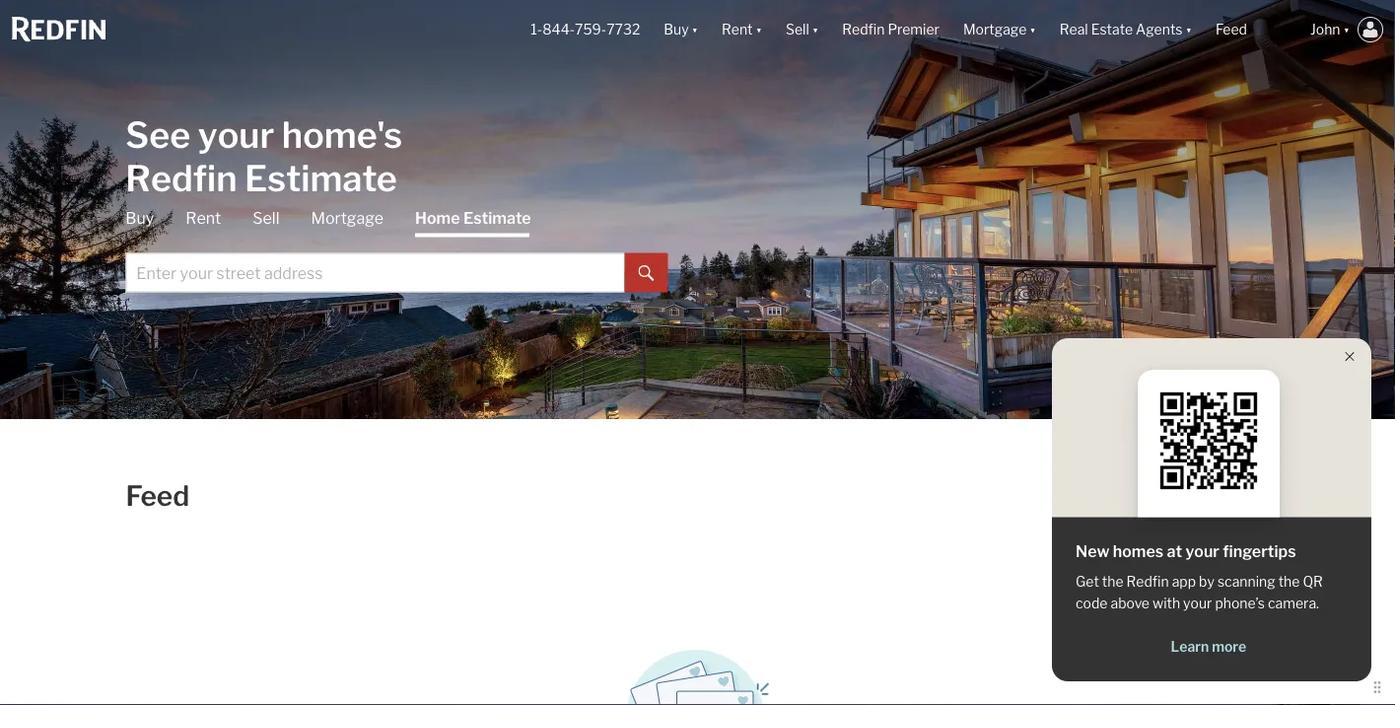 Task type: describe. For each thing, give the bounding box(es) containing it.
renter
[[570, 255, 614, 271]]

rental resources
[[570, 79, 703, 98]]

phone's
[[1216, 595, 1266, 612]]

list
[[570, 122, 594, 139]]

mortgage for mortgage
[[311, 209, 384, 228]]

sell for sell ▾
[[786, 21, 810, 38]]

app install qr code image
[[1154, 386, 1265, 496]]

1 horizontal spatial i
[[697, 189, 701, 205]]

list my home for rent link
[[546, 115, 774, 148]]

rent for rent ▾
[[722, 21, 753, 38]]

redfin inside redfin premier button
[[843, 21, 885, 38]]

redfin inside see your home's redfin estimate
[[126, 156, 237, 200]]

estate
[[1092, 21, 1134, 38]]

my
[[597, 122, 617, 139]]

see
[[126, 113, 191, 156]]

1 the from the left
[[1103, 574, 1124, 590]]

1-844-759-7732
[[531, 21, 641, 38]]

get
[[1076, 574, 1100, 590]]

redfin premier
[[843, 21, 940, 38]]

afford?
[[704, 189, 751, 205]]

844-
[[543, 21, 575, 38]]

mortgage for mortgage ▾
[[964, 21, 1027, 38]]

Enter your street address search field
[[126, 253, 625, 293]]

john ▾
[[1311, 21, 1351, 38]]

resources
[[623, 79, 703, 98]]

can
[[671, 189, 694, 205]]

home
[[415, 209, 460, 228]]

your inside "get the redfin app by scanning the qr code above with your phone's camera."
[[1184, 595, 1213, 612]]

should
[[570, 222, 615, 238]]

get the redfin app by scanning the qr code above with your phone's camera.
[[1076, 574, 1324, 612]]

code
[[1076, 595, 1108, 612]]

rent for rent
[[186, 209, 221, 228]]

feed button
[[1205, 0, 1299, 59]]

how much rent can i afford? link
[[546, 181, 774, 214]]

▾ for mortgage ▾
[[1030, 21, 1037, 38]]

learn
[[1172, 639, 1210, 656]]

at
[[1168, 542, 1183, 561]]

▾ for buy ▾
[[692, 21, 699, 38]]

buy ▾ button
[[664, 0, 699, 59]]

for
[[660, 122, 678, 139]]

above
[[1111, 595, 1150, 612]]

buy link
[[126, 208, 154, 229]]

much
[[603, 189, 639, 205]]

feed inside button
[[1216, 21, 1248, 38]]

home estimate link
[[415, 208, 531, 237]]

home estimate
[[415, 209, 531, 228]]

buy ▾ button
[[652, 0, 710, 59]]

rent ▾
[[722, 21, 763, 38]]

how
[[570, 189, 600, 205]]

0 horizontal spatial i
[[618, 222, 622, 238]]

market
[[615, 155, 661, 172]]

mortgage link
[[311, 208, 384, 229]]

rent ▾ button
[[722, 0, 763, 59]]

tab list containing buy
[[126, 208, 668, 293]]

fingertips
[[1224, 542, 1297, 561]]

qr
[[1304, 574, 1324, 590]]

rental resources dialog
[[546, 40, 774, 292]]



Task type: vqa. For each thing, say whether or not it's contained in the screenshot.
5.0
no



Task type: locate. For each thing, give the bounding box(es) containing it.
1 horizontal spatial rent
[[722, 21, 753, 38]]

1 rental from the top
[[570, 79, 619, 98]]

rent inside tab list
[[186, 209, 221, 228]]

sell inside tab list
[[253, 209, 280, 228]]

5 ▾ from the left
[[1186, 21, 1193, 38]]

4 ▾ from the left
[[1030, 21, 1037, 38]]

sell for sell
[[253, 209, 280, 228]]

1 horizontal spatial the
[[1279, 574, 1301, 590]]

1 vertical spatial redfin
[[126, 156, 237, 200]]

▾ right john
[[1344, 21, 1351, 38]]

mortgage left real
[[964, 21, 1027, 38]]

2 vertical spatial redfin
[[1127, 574, 1170, 590]]

by
[[1200, 574, 1215, 590]]

home's
[[282, 113, 403, 156]]

1 horizontal spatial redfin
[[843, 21, 885, 38]]

rent left can
[[642, 189, 668, 205]]

homes
[[1114, 542, 1164, 561]]

estimate right "home"
[[464, 209, 531, 228]]

rent right buy ▾
[[722, 21, 753, 38]]

rent for can
[[642, 189, 668, 205]]

7732
[[607, 21, 641, 38]]

i right should
[[618, 222, 622, 238]]

0 horizontal spatial buy
[[126, 209, 154, 228]]

0 horizontal spatial rent
[[186, 209, 221, 228]]

real estate agents ▾
[[1060, 21, 1193, 38]]

more
[[1213, 639, 1247, 656]]

rental up my
[[570, 79, 619, 98]]

6 ▾ from the left
[[1344, 21, 1351, 38]]

1 vertical spatial rental
[[570, 155, 612, 172]]

rent for or
[[625, 222, 651, 238]]

i
[[697, 189, 701, 205], [618, 222, 622, 238]]

mortgage
[[964, 21, 1027, 38], [311, 209, 384, 228]]

rent right for
[[681, 122, 708, 139]]

sell link
[[253, 208, 280, 229]]

▾ for sell ▾
[[813, 21, 819, 38]]

2 ▾ from the left
[[756, 21, 763, 38]]

1 vertical spatial mortgage
[[311, 209, 384, 228]]

0 vertical spatial rent
[[681, 122, 708, 139]]

▾ right agents
[[1186, 21, 1193, 38]]

1-
[[531, 21, 543, 38]]

buy?
[[671, 222, 702, 238]]

▾ left the sell ▾
[[756, 21, 763, 38]]

2 horizontal spatial redfin
[[1127, 574, 1170, 590]]

john
[[1311, 21, 1341, 38]]

▾ left rent ▾
[[692, 21, 699, 38]]

tab list
[[126, 208, 668, 293]]

mortgage inside tab list
[[311, 209, 384, 228]]

rental up how
[[570, 155, 612, 172]]

0 vertical spatial your
[[198, 113, 275, 156]]

rental for rental market tracker
[[570, 155, 612, 172]]

scanning
[[1218, 574, 1276, 590]]

1 vertical spatial feed
[[126, 479, 190, 513]]

1 vertical spatial your
[[1186, 542, 1220, 561]]

0 vertical spatial i
[[697, 189, 701, 205]]

guide
[[617, 255, 653, 271]]

buy ▾
[[664, 21, 699, 38]]

rent left or
[[625, 222, 651, 238]]

mortgage up enter your street address search field
[[311, 209, 384, 228]]

1 vertical spatial rent
[[642, 189, 668, 205]]

new homes at your fingertips
[[1076, 542, 1297, 561]]

1 vertical spatial i
[[618, 222, 622, 238]]

0 horizontal spatial sell
[[253, 209, 280, 228]]

should i rent or buy? link
[[546, 214, 774, 247]]

0 horizontal spatial the
[[1103, 574, 1124, 590]]

estimate up mortgage link
[[245, 156, 397, 200]]

real estate agents ▾ button
[[1048, 0, 1205, 59]]

sell ▾ button
[[774, 0, 831, 59]]

1 horizontal spatial sell
[[786, 21, 810, 38]]

0 vertical spatial sell
[[786, 21, 810, 38]]

your right see
[[198, 113, 275, 156]]

0 vertical spatial estimate
[[245, 156, 397, 200]]

your right at
[[1186, 542, 1220, 561]]

new
[[1076, 542, 1110, 561]]

sell inside dropdown button
[[786, 21, 810, 38]]

your
[[198, 113, 275, 156], [1186, 542, 1220, 561], [1184, 595, 1213, 612]]

rent link
[[186, 208, 221, 229]]

2 vertical spatial your
[[1184, 595, 1213, 612]]

▾ inside dropdown button
[[756, 21, 763, 38]]

1 horizontal spatial mortgage
[[964, 21, 1027, 38]]

submit search image
[[639, 266, 654, 281]]

0 horizontal spatial redfin
[[126, 156, 237, 200]]

mortgage ▾ button
[[952, 0, 1048, 59]]

redfin inside "get the redfin app by scanning the qr code above with your phone's camera."
[[1127, 574, 1170, 590]]

tracker
[[664, 155, 710, 172]]

1 vertical spatial sell
[[253, 209, 280, 228]]

1 horizontal spatial buy
[[664, 21, 689, 38]]

with
[[1153, 595, 1181, 612]]

0 horizontal spatial estimate
[[245, 156, 397, 200]]

app
[[1173, 574, 1197, 590]]

0 vertical spatial mortgage
[[964, 21, 1027, 38]]

mortgage ▾
[[964, 21, 1037, 38]]

home
[[620, 122, 657, 139]]

agents
[[1137, 21, 1183, 38]]

learn more
[[1172, 639, 1247, 656]]

or
[[654, 222, 668, 238]]

the right get
[[1103, 574, 1124, 590]]

buy left "rent" link
[[126, 209, 154, 228]]

buy right 7732
[[664, 21, 689, 38]]

0 vertical spatial redfin
[[843, 21, 885, 38]]

how much rent can i afford?
[[570, 189, 751, 205]]

real estate agents ▾ link
[[1060, 0, 1193, 59]]

1 vertical spatial estimate
[[464, 209, 531, 228]]

buy for buy
[[126, 209, 154, 228]]

buy for buy ▾
[[664, 21, 689, 38]]

0 vertical spatial buy
[[664, 21, 689, 38]]

2 rental from the top
[[570, 155, 612, 172]]

rental market tracker
[[570, 155, 710, 172]]

rental market tracker link
[[546, 148, 774, 181]]

▾ right rent ▾
[[813, 21, 819, 38]]

buy
[[664, 21, 689, 38], [126, 209, 154, 228]]

feed
[[1216, 21, 1248, 38], [126, 479, 190, 513]]

rental
[[570, 79, 619, 98], [570, 155, 612, 172]]

buy inside dropdown button
[[664, 21, 689, 38]]

0 horizontal spatial feed
[[126, 479, 190, 513]]

0 vertical spatial feed
[[1216, 21, 1248, 38]]

your inside see your home's redfin estimate
[[198, 113, 275, 156]]

1-844-759-7732 link
[[531, 21, 641, 38]]

rent
[[722, 21, 753, 38], [186, 209, 221, 228]]

mortgage inside mortgage ▾ dropdown button
[[964, 21, 1027, 38]]

premier
[[888, 21, 940, 38]]

sell down see your home's redfin estimate
[[253, 209, 280, 228]]

camera.
[[1269, 595, 1320, 612]]

your down the by
[[1184, 595, 1213, 612]]

3 ▾ from the left
[[813, 21, 819, 38]]

renter guide
[[570, 255, 653, 271]]

learn more link
[[1076, 638, 1342, 657]]

real
[[1060, 21, 1089, 38]]

see your home's redfin estimate
[[126, 113, 403, 200]]

estimate
[[245, 156, 397, 200], [464, 209, 531, 228]]

sell ▾ button
[[786, 0, 819, 59]]

mortgage ▾ button
[[964, 0, 1037, 59]]

sell
[[786, 21, 810, 38], [253, 209, 280, 228]]

1 horizontal spatial estimate
[[464, 209, 531, 228]]

1 horizontal spatial feed
[[1216, 21, 1248, 38]]

0 vertical spatial rental
[[570, 79, 619, 98]]

redfin left premier
[[843, 21, 885, 38]]

1 ▾ from the left
[[692, 21, 699, 38]]

redfin
[[843, 21, 885, 38], [126, 156, 237, 200], [1127, 574, 1170, 590]]

2 vertical spatial rent
[[625, 222, 651, 238]]

0 horizontal spatial mortgage
[[311, 209, 384, 228]]

the up camera.
[[1279, 574, 1301, 590]]

i right can
[[697, 189, 701, 205]]

should i rent or buy?
[[570, 222, 702, 238]]

2 the from the left
[[1279, 574, 1301, 590]]

renter guide link
[[546, 247, 774, 280]]

0 vertical spatial rent
[[722, 21, 753, 38]]

rent
[[681, 122, 708, 139], [642, 189, 668, 205], [625, 222, 651, 238]]

rent left sell link
[[186, 209, 221, 228]]

list my home for rent
[[570, 122, 708, 139]]

1 vertical spatial buy
[[126, 209, 154, 228]]

sell ▾
[[786, 21, 819, 38]]

estimate inside tab list
[[464, 209, 531, 228]]

buy inside tab list
[[126, 209, 154, 228]]

redfin up "rent" link
[[126, 156, 237, 200]]

▾ for rent ▾
[[756, 21, 763, 38]]

rental inside rental market tracker link
[[570, 155, 612, 172]]

▾ for john ▾
[[1344, 21, 1351, 38]]

the
[[1103, 574, 1124, 590], [1279, 574, 1301, 590]]

redfin premier button
[[831, 0, 952, 59]]

▾
[[692, 21, 699, 38], [756, 21, 763, 38], [813, 21, 819, 38], [1030, 21, 1037, 38], [1186, 21, 1193, 38], [1344, 21, 1351, 38]]

estimate inside see your home's redfin estimate
[[245, 156, 397, 200]]

sell right rent ▾
[[786, 21, 810, 38]]

rental for rental resources
[[570, 79, 619, 98]]

▾ left real
[[1030, 21, 1037, 38]]

759-
[[575, 21, 607, 38]]

1 vertical spatial rent
[[186, 209, 221, 228]]

rent inside dropdown button
[[722, 21, 753, 38]]

redfin up above
[[1127, 574, 1170, 590]]



